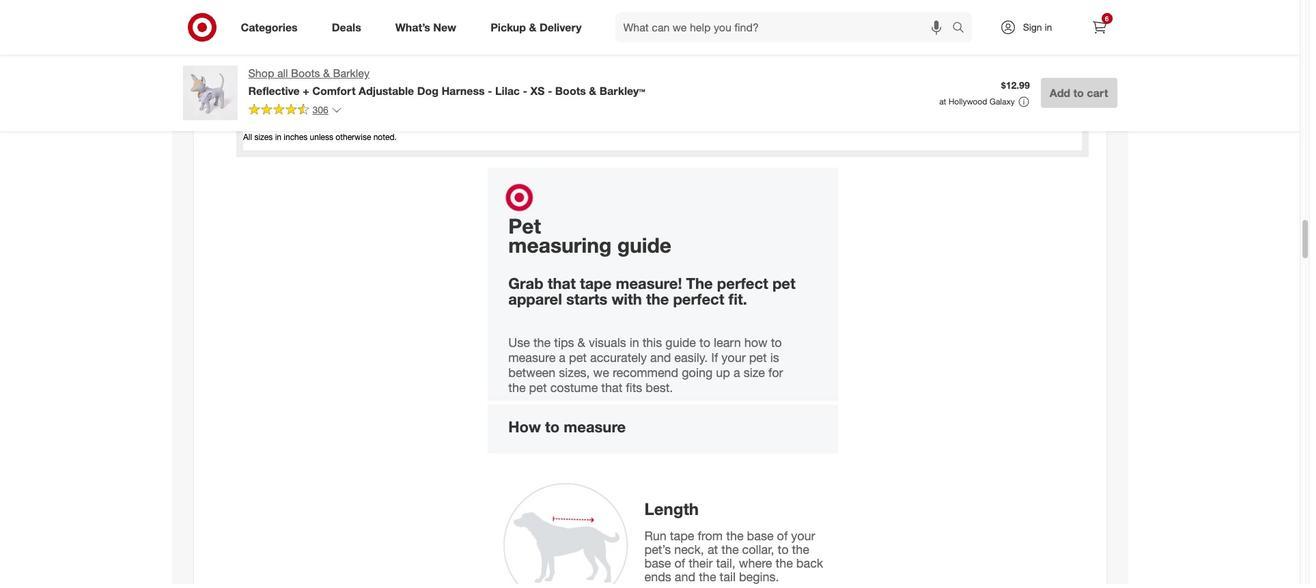 Task type: locate. For each thing, give the bounding box(es) containing it.
-
[[488, 84, 493, 98], [523, 84, 528, 98], [548, 84, 553, 98]]

& up comfort
[[323, 66, 330, 80]]

boots
[[291, 66, 320, 80], [556, 84, 586, 98]]

1 vertical spatial &
[[323, 66, 330, 80]]

sign in
[[1024, 21, 1053, 33]]

barkley™
[[600, 84, 646, 98]]

categories link
[[229, 12, 315, 42]]

1 horizontal spatial -
[[523, 84, 528, 98]]

&
[[529, 20, 537, 34], [323, 66, 330, 80], [589, 84, 597, 98]]

image of reflective + comfort adjustable dog harness - lilac - xs - boots & barkley™ image
[[183, 66, 238, 120]]

2 horizontal spatial &
[[589, 84, 597, 98]]

in
[[1045, 21, 1053, 33]]

what's
[[396, 20, 431, 34]]

6
[[1106, 14, 1109, 23]]

search button
[[946, 12, 979, 45]]

1 vertical spatial boots
[[556, 84, 586, 98]]

306 link
[[248, 103, 342, 119]]

pickup & delivery link
[[479, 12, 599, 42]]

- left lilac
[[488, 84, 493, 98]]

boots right xs
[[556, 84, 586, 98]]

0 horizontal spatial -
[[488, 84, 493, 98]]

2 horizontal spatial -
[[548, 84, 553, 98]]

pickup & delivery
[[491, 20, 582, 34]]

& left barkley™
[[589, 84, 597, 98]]

- right xs
[[548, 84, 553, 98]]

0 horizontal spatial &
[[323, 66, 330, 80]]

- left xs
[[523, 84, 528, 98]]

boots up +
[[291, 66, 320, 80]]

shop all boots & barkley reflective + comfort adjustable dog harness - lilac - xs - boots & barkley™
[[248, 66, 646, 98]]

1 horizontal spatial &
[[529, 20, 537, 34]]

sign in link
[[989, 12, 1074, 42]]

reflective
[[248, 84, 300, 98]]

1 horizontal spatial boots
[[556, 84, 586, 98]]

new
[[434, 20, 457, 34]]

pickup
[[491, 20, 526, 34]]

& right 'pickup'
[[529, 20, 537, 34]]

dog
[[417, 84, 439, 98]]

add to cart
[[1050, 86, 1109, 100]]

$12.99
[[1002, 79, 1030, 91]]

sign
[[1024, 21, 1043, 33]]

0 vertical spatial boots
[[291, 66, 320, 80]]

2 vertical spatial &
[[589, 84, 597, 98]]



Task type: vqa. For each thing, say whether or not it's contained in the screenshot.
Categories
yes



Task type: describe. For each thing, give the bounding box(es) containing it.
adjustable
[[359, 84, 414, 98]]

delivery
[[540, 20, 582, 34]]

lilac
[[496, 84, 520, 98]]

6 link
[[1085, 12, 1115, 42]]

comfort
[[312, 84, 356, 98]]

shop
[[248, 66, 274, 80]]

search
[[946, 22, 979, 35]]

add to cart button
[[1041, 78, 1118, 108]]

to
[[1074, 86, 1085, 100]]

categories
[[241, 20, 298, 34]]

at
[[940, 96, 947, 107]]

xs
[[531, 84, 545, 98]]

cart
[[1088, 86, 1109, 100]]

0 vertical spatial &
[[529, 20, 537, 34]]

deals link
[[320, 12, 378, 42]]

at hollywood galaxy
[[940, 96, 1015, 107]]

2 - from the left
[[523, 84, 528, 98]]

harness
[[442, 84, 485, 98]]

0 horizontal spatial boots
[[291, 66, 320, 80]]

what's new
[[396, 20, 457, 34]]

all
[[277, 66, 288, 80]]

what's new link
[[384, 12, 474, 42]]

hollywood
[[949, 96, 988, 107]]

barkley
[[333, 66, 370, 80]]

deals
[[332, 20, 361, 34]]

1 - from the left
[[488, 84, 493, 98]]

3 - from the left
[[548, 84, 553, 98]]

306
[[313, 104, 329, 115]]

galaxy
[[990, 96, 1015, 107]]

add
[[1050, 86, 1071, 100]]

What can we help you find? suggestions appear below search field
[[615, 12, 956, 42]]

+
[[303, 84, 309, 98]]



